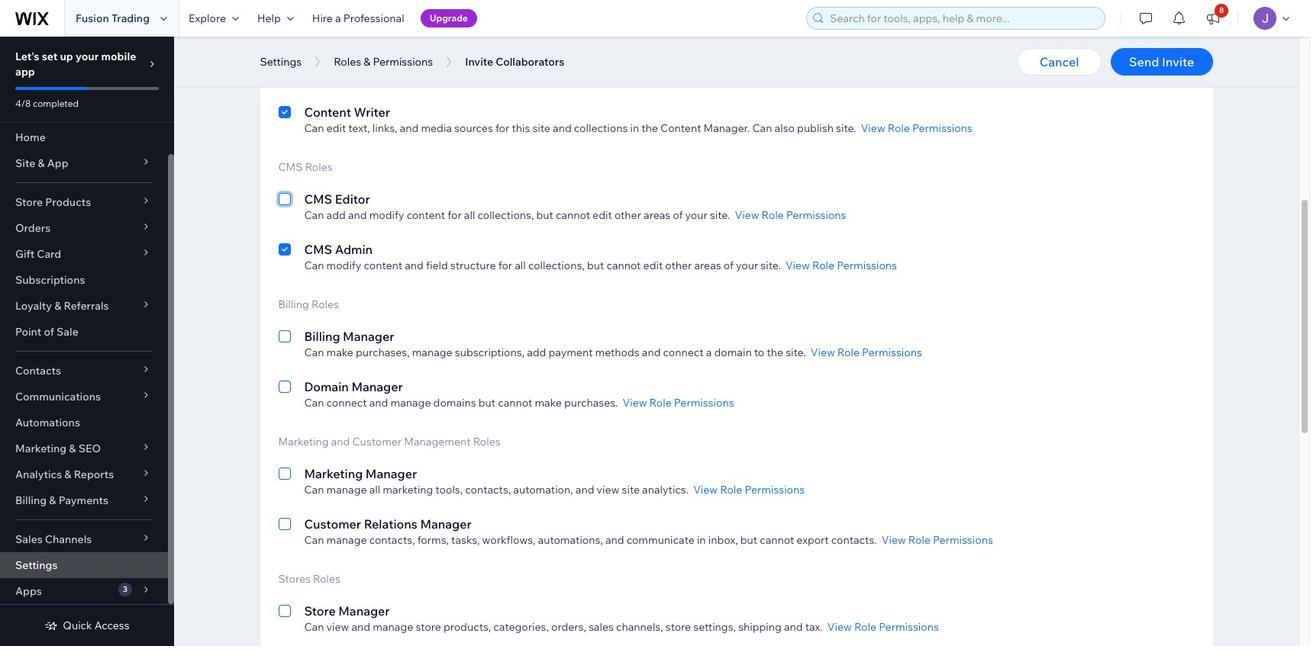 Task type: describe. For each thing, give the bounding box(es) containing it.
sidebar element
[[0, 37, 174, 647]]

role inside customer relations manager can manage contacts, forms, tasks, workflows, automations, and communicate in inbox, but cannot export contacts. view role permissions
[[909, 534, 931, 548]]

subscriptions,
[[455, 346, 525, 360]]

contacts, inside customer relations manager can manage contacts, forms, tasks, workflows, automations, and communicate in inbox, but cannot export contacts. view role permissions
[[369, 534, 415, 548]]

roles inside "roles & permissions" button
[[334, 55, 361, 69]]

collaborators
[[496, 55, 565, 69]]

communications button
[[0, 384, 168, 410]]

all inside the cms editor can add and modify content for all collections, but cannot edit other areas of your site. view role permissions
[[464, 209, 475, 222]]

channels,
[[616, 621, 664, 635]]

products,
[[444, 621, 491, 635]]

permissions inside customer relations manager can manage contacts, forms, tasks, workflows, automations, and communicate in inbox, but cannot export contacts. view role permissions
[[934, 534, 994, 548]]

site & app
[[15, 157, 68, 170]]

gift
[[15, 247, 34, 261]]

roles for store
[[313, 573, 341, 587]]

manage inside marketing manager can manage all marketing tools, contacts, automation, and view site analytics. view role permissions
[[327, 484, 367, 497]]

subscriptions link
[[0, 267, 168, 293]]

upgrade button
[[421, 9, 477, 27]]

role inside cms admin can modify content and field structure for all collections, but cannot edit other areas of your site. view role permissions
[[813, 259, 835, 273]]

8
[[1220, 5, 1225, 15]]

marketing & seo
[[15, 442, 101, 456]]

but inside the cms editor can add and modify content for all collections, but cannot edit other areas of your site. view role permissions
[[537, 209, 554, 222]]

apps
[[15, 585, 42, 599]]

store manager can view and manage store products, categories, orders, sales channels, store settings, shipping and tax. view role permissions
[[304, 604, 939, 635]]

card
[[37, 247, 61, 261]]

editor
[[335, 192, 370, 207]]

1 store from the left
[[416, 621, 441, 635]]

content inside cms admin can modify content and field structure for all collections, but cannot edit other areas of your site. view role permissions
[[364, 259, 403, 273]]

quick access button
[[45, 619, 130, 633]]

apps
[[578, 71, 603, 85]]

and inside the cms editor can add and modify content for all collections, but cannot edit other areas of your site. view role permissions
[[348, 209, 367, 222]]

loyalty & referrals
[[15, 299, 109, 313]]

manage inside the billing manager can make purchases, manage subscriptions, add payment methods and connect a domain to the site. view role permissions
[[412, 346, 453, 360]]

0 vertical spatial content
[[304, 105, 351, 120]]

cms admin can modify content and field structure for all collections, but cannot edit other areas of your site. view role permissions
[[304, 242, 897, 273]]

view inside marketing manager can manage all marketing tools, contacts, automation, and view site analytics. view role permissions
[[597, 484, 620, 497]]

payment
[[549, 346, 593, 360]]

can inside customer relations manager can manage contacts, forms, tasks, workflows, automations, and communicate in inbox, but cannot export contacts. view role permissions
[[304, 534, 324, 548]]

1 horizontal spatial content
[[661, 121, 702, 135]]

cms editor can add and modify content for all collections, but cannot edit other areas of your site. view role permissions
[[304, 192, 847, 222]]

permissions inside marketing manager can manage all marketing tools, contacts, automation, and view site analytics. view role permissions
[[745, 484, 805, 497]]

access
[[327, 71, 360, 85]]

cannot inside "domain manager can connect and manage domains but cannot make purchases. view role permissions"
[[498, 396, 533, 410]]

settings for settings link
[[15, 559, 58, 573]]

permissions inside the billing manager can make purchases, manage subscriptions, add payment methods and connect a domain to the site. view role permissions
[[862, 346, 923, 360]]

content inside the cms editor can add and modify content for all collections, but cannot edit other areas of your site. view role permissions
[[407, 209, 445, 222]]

Search for tools, apps, help & more... field
[[826, 8, 1101, 29]]

contacts button
[[0, 358, 168, 384]]

make inside "domain manager can connect and manage domains but cannot make purchases. view role permissions"
[[535, 396, 562, 410]]

view inside store manager can view and manage store products, categories, orders, sales channels, store settings, shipping and tax. view role permissions
[[828, 621, 852, 635]]

purchases,
[[356, 346, 410, 360]]

automation,
[[514, 484, 573, 497]]

other inside the cms editor can add and modify content for all collections, but cannot edit other areas of your site. view role permissions
[[615, 209, 642, 222]]

publish
[[798, 121, 834, 135]]

automations link
[[0, 410, 168, 436]]

but inside "domain manager can connect and manage domains but cannot make purchases. view role permissions"
[[479, 396, 496, 410]]

help
[[257, 11, 281, 25]]

loyalty & referrals button
[[0, 293, 168, 319]]

connect inside "domain manager can connect and manage domains but cannot make purchases. view role permissions"
[[327, 396, 367, 410]]

role inside marketing manager can manage all marketing tools, contacts, automation, and view site analytics. view role permissions
[[721, 484, 743, 497]]

your inside cms admin can modify content and field structure for all collections, but cannot edit other areas of your site. view role permissions
[[736, 259, 759, 273]]

edit inside the cms editor can add and modify content for all collections, but cannot edit other areas of your site. view role permissions
[[593, 209, 612, 222]]

export
[[797, 534, 829, 548]]

customer inside customer relations manager can manage contacts, forms, tasks, workflows, automations, and communicate in inbox, but cannot export contacts. view role permissions
[[304, 517, 361, 532]]

customer relations manager can manage contacts, forms, tasks, workflows, automations, and communicate in inbox, but cannot export contacts. view role permissions
[[304, 517, 994, 548]]

products
[[45, 196, 91, 209]]

domains
[[434, 396, 476, 410]]

& for loyalty
[[54, 299, 61, 313]]

send
[[1130, 54, 1160, 70]]

view role permissions button for content writer
[[861, 121, 973, 135]]

cannot inside cms admin can modify content and field structure for all collections, but cannot edit other areas of your site. view role permissions
[[607, 259, 641, 273]]

and inside marketing manager can manage all marketing tools, contacts, automation, and view site analytics. view role permissions
[[576, 484, 595, 497]]

in inside customer relations manager can manage contacts, forms, tasks, workflows, automations, and communicate in inbox, but cannot export contacts. view role permissions
[[697, 534, 706, 548]]

settings,
[[694, 621, 736, 635]]

billing & payments button
[[0, 488, 168, 514]]

& for marketing
[[69, 442, 76, 456]]

make inside the billing manager can make purchases, manage subscriptions, add payment methods and connect a domain to the site. view role permissions
[[327, 346, 354, 360]]

view inside "domain manager can connect and manage domains but cannot make purchases. view role permissions"
[[623, 396, 647, 410]]

view inside content writer can edit text, links, and media sources for this site and collections in the content manager. can also publish site. view role permissions
[[861, 121, 886, 135]]

gift card
[[15, 247, 61, 261]]

& for site
[[38, 157, 45, 170]]

can for cms editor
[[304, 209, 324, 222]]

edit inside content writer can edit text, links, and media sources for this site and collections in the content manager. can also publish site. view role permissions
[[327, 121, 346, 135]]

view role permissions button for domain manager
[[623, 396, 734, 410]]

site. inside back office manager can access the dashboard to manage site settings and apps but cannot edit the site.
[[702, 71, 722, 85]]

management
[[404, 435, 471, 449]]

manager.
[[704, 121, 750, 135]]

3
[[123, 585, 128, 595]]

in inside content writer can edit text, links, and media sources for this site and collections in the content manager. can also publish site. view role permissions
[[631, 121, 639, 135]]

analytics & reports button
[[0, 462, 168, 488]]

collections, inside the cms editor can add and modify content for all collections, but cannot edit other areas of your site. view role permissions
[[478, 209, 534, 222]]

inbox,
[[709, 534, 738, 548]]

site
[[15, 157, 35, 170]]

view inside the cms editor can add and modify content for all collections, but cannot edit other areas of your site. view role permissions
[[735, 209, 760, 222]]

media
[[421, 121, 452, 135]]

domain
[[715, 346, 752, 360]]

store products
[[15, 196, 91, 209]]

8 button
[[1197, 0, 1231, 37]]

view role permissions button for customer relations manager
[[882, 534, 994, 548]]

invite collaborators
[[465, 55, 565, 69]]

point
[[15, 325, 41, 339]]

orders
[[15, 222, 51, 235]]

role inside "domain manager can connect and manage domains but cannot make purchases. view role permissions"
[[650, 396, 672, 410]]

field
[[426, 259, 448, 273]]

cannot inside the cms editor can add and modify content for all collections, but cannot edit other areas of your site. view role permissions
[[556, 209, 590, 222]]

the inside content writer can edit text, links, and media sources for this site and collections in the content manager. can also publish site. view role permissions
[[642, 121, 658, 135]]

orders button
[[0, 215, 168, 241]]

and inside back office manager can access the dashboard to manage site settings and apps but cannot edit the site.
[[557, 71, 576, 85]]

admin
[[335, 242, 373, 257]]

contacts.
[[832, 534, 877, 548]]

areas inside cms admin can modify content and field structure for all collections, but cannot edit other areas of your site. view role permissions
[[695, 259, 722, 273]]

communicate
[[627, 534, 695, 548]]

home link
[[0, 125, 168, 150]]

automations
[[15, 416, 80, 430]]

tax.
[[806, 621, 823, 635]]

send invite
[[1130, 54, 1195, 70]]

add inside the billing manager can make purchases, manage subscriptions, add payment methods and connect a domain to the site. view role permissions
[[527, 346, 546, 360]]

can for content writer
[[304, 121, 324, 135]]

reports
[[74, 468, 114, 482]]

role inside content writer can edit text, links, and media sources for this site and collections in the content manager. can also publish site. view role permissions
[[888, 121, 910, 135]]

forms,
[[418, 534, 449, 548]]

view inside marketing manager can manage all marketing tools, contacts, automation, and view site analytics. view role permissions
[[694, 484, 718, 497]]

site. inside cms admin can modify content and field structure for all collections, but cannot edit other areas of your site. view role permissions
[[761, 259, 781, 273]]

modify inside the cms editor can add and modify content for all collections, but cannot edit other areas of your site. view role permissions
[[369, 209, 404, 222]]

edit inside cms admin can modify content and field structure for all collections, but cannot edit other areas of your site. view role permissions
[[644, 259, 663, 273]]

role inside the cms editor can add and modify content for all collections, but cannot edit other areas of your site. view role permissions
[[762, 209, 784, 222]]

permissions inside "domain manager can connect and manage domains but cannot make purchases. view role permissions"
[[674, 396, 734, 410]]

of inside cms admin can modify content and field structure for all collections, but cannot edit other areas of your site. view role permissions
[[724, 259, 734, 273]]

content writer can edit text, links, and media sources for this site and collections in the content manager. can also publish site. view role permissions
[[304, 105, 973, 135]]

permissions inside "roles & permissions" button
[[373, 55, 433, 69]]

categories,
[[494, 621, 549, 635]]

can for billing manager
[[304, 346, 324, 360]]

settings for settings button
[[260, 55, 302, 69]]

permissions inside the cms editor can add and modify content for all collections, but cannot edit other areas of your site. view role permissions
[[787, 209, 847, 222]]

0 vertical spatial a
[[335, 11, 341, 25]]

point of sale
[[15, 325, 79, 339]]

for inside cms admin can modify content and field structure for all collections, but cannot edit other areas of your site. view role permissions
[[499, 259, 513, 273]]

sale
[[57, 325, 79, 339]]

can for marketing manager
[[304, 484, 324, 497]]

cms for admin
[[304, 242, 332, 257]]

manager for marketing manager
[[366, 467, 417, 482]]

this
[[512, 121, 530, 135]]

shipping
[[739, 621, 782, 635]]

but inside cms admin can modify content and field structure for all collections, but cannot edit other areas of your site. view role permissions
[[587, 259, 604, 273]]

invite collaborators button
[[458, 50, 572, 73]]

roles & permissions button
[[326, 50, 441, 73]]

view role permissions button for cms admin
[[786, 259, 897, 273]]

can for cms admin
[[304, 259, 324, 273]]

access
[[95, 619, 130, 633]]

4/8
[[15, 98, 31, 109]]

2 store from the left
[[666, 621, 691, 635]]

other inside cms admin can modify content and field structure for all collections, but cannot edit other areas of your site. view role permissions
[[666, 259, 692, 273]]

manager inside customer relations manager can manage contacts, forms, tasks, workflows, automations, and communicate in inbox, but cannot export contacts. view role permissions
[[420, 517, 472, 532]]

permissions inside content writer can edit text, links, and media sources for this site and collections in the content manager. can also publish site. view role permissions
[[913, 121, 973, 135]]

workflows,
[[482, 534, 536, 548]]

your inside let's set up your mobile app
[[76, 50, 99, 63]]

can inside back office manager can access the dashboard to manage site settings and apps but cannot edit the site.
[[304, 71, 324, 85]]

sales channels
[[15, 533, 92, 547]]

billing roles
[[278, 298, 339, 312]]

manager for billing manager
[[343, 329, 394, 344]]

site. inside the cms editor can add and modify content for all collections, but cannot edit other areas of your site. view role permissions
[[710, 209, 731, 222]]



Task type: vqa. For each thing, say whether or not it's contained in the screenshot.
Image at the left
no



Task type: locate. For each thing, give the bounding box(es) containing it.
0 horizontal spatial contacts,
[[369, 534, 415, 548]]

site & app button
[[0, 150, 168, 176]]

content down admin
[[364, 259, 403, 273]]

1 horizontal spatial of
[[673, 209, 683, 222]]

a inside the billing manager can make purchases, manage subscriptions, add payment methods and connect a domain to the site. view role permissions
[[706, 346, 712, 360]]

collections,
[[478, 209, 534, 222], [529, 259, 585, 273]]

1 vertical spatial your
[[686, 209, 708, 222]]

0 horizontal spatial connect
[[327, 396, 367, 410]]

and inside cms admin can modify content and field structure for all collections, but cannot edit other areas of your site. view role permissions
[[405, 259, 424, 273]]

can inside the cms editor can add and modify content for all collections, but cannot edit other areas of your site. view role permissions
[[304, 209, 324, 222]]

stores
[[278, 573, 311, 587]]

home
[[15, 131, 46, 144]]

1 horizontal spatial connect
[[663, 346, 704, 360]]

1 vertical spatial cms
[[304, 192, 332, 207]]

all up structure
[[464, 209, 475, 222]]

store left products,
[[416, 621, 441, 635]]

domain
[[304, 380, 349, 395]]

role inside the billing manager can make purchases, manage subscriptions, add payment methods and connect a domain to the site. view role permissions
[[838, 346, 860, 360]]

& inside button
[[364, 55, 371, 69]]

content left manager.
[[661, 121, 702, 135]]

0 horizontal spatial all
[[369, 484, 381, 497]]

2 vertical spatial of
[[44, 325, 54, 339]]

can inside "domain manager can connect and manage domains but cannot make purchases. view role permissions"
[[304, 396, 324, 410]]

roles for cms
[[305, 160, 333, 174]]

0 vertical spatial collections,
[[478, 209, 534, 222]]

0 horizontal spatial site
[[494, 71, 512, 85]]

1 vertical spatial connect
[[327, 396, 367, 410]]

modify down admin
[[327, 259, 362, 273]]

0 vertical spatial view
[[597, 484, 620, 497]]

1 horizontal spatial settings
[[260, 55, 302, 69]]

0 vertical spatial other
[[615, 209, 642, 222]]

quick
[[63, 619, 92, 633]]

cannot left export
[[760, 534, 795, 548]]

1 horizontal spatial modify
[[369, 209, 404, 222]]

view left analytics.
[[597, 484, 620, 497]]

2 vertical spatial for
[[499, 259, 513, 273]]

0 horizontal spatial of
[[44, 325, 54, 339]]

in right collections
[[631, 121, 639, 135]]

the up content writer can edit text, links, and media sources for this site and collections in the content manager. can also publish site. view role permissions
[[683, 71, 700, 85]]

to right dashboard on the top left
[[439, 71, 449, 85]]

0 vertical spatial settings
[[260, 55, 302, 69]]

can inside marketing manager can manage all marketing tools, contacts, automation, and view site analytics. view role permissions
[[304, 484, 324, 497]]

collections, up structure
[[478, 209, 534, 222]]

marketing for and
[[278, 435, 329, 449]]

manager for domain manager
[[352, 380, 403, 395]]

modify down "editor"
[[369, 209, 404, 222]]

payments
[[59, 494, 108, 508]]

view role permissions button
[[861, 121, 973, 135], [735, 209, 847, 222], [786, 259, 897, 273], [811, 346, 923, 360], [623, 396, 734, 410], [694, 484, 805, 497], [882, 534, 994, 548], [828, 621, 939, 635]]

& left the seo
[[69, 442, 76, 456]]

make left the purchases.
[[535, 396, 562, 410]]

customer left the relations
[[304, 517, 361, 532]]

2 vertical spatial cms
[[304, 242, 332, 257]]

1 horizontal spatial contacts,
[[465, 484, 511, 497]]

1 horizontal spatial your
[[686, 209, 708, 222]]

app
[[15, 65, 35, 79]]

to inside back office manager can access the dashboard to manage site settings and apps but cannot edit the site.
[[439, 71, 449, 85]]

analytics
[[15, 468, 62, 482]]

& left reports
[[64, 468, 71, 482]]

to
[[439, 71, 449, 85], [755, 346, 765, 360]]

all right structure
[[515, 259, 526, 273]]

0 vertical spatial contacts,
[[465, 484, 511, 497]]

the inside the billing manager can make purchases, manage subscriptions, add payment methods and connect a domain to the site. view role permissions
[[767, 346, 784, 360]]

analytics & reports
[[15, 468, 114, 482]]

view down stores roles
[[327, 621, 349, 635]]

subscriptions
[[15, 273, 85, 287]]

and inside "domain manager can connect and manage domains but cannot make purchases. view role permissions"
[[369, 396, 388, 410]]

2 horizontal spatial of
[[724, 259, 734, 273]]

for inside the cms editor can add and modify content for all collections, but cannot edit other areas of your site. view role permissions
[[448, 209, 462, 222]]

manage inside customer relations manager can manage contacts, forms, tasks, workflows, automations, and communicate in inbox, but cannot export contacts. view role permissions
[[327, 534, 367, 548]]

1 vertical spatial in
[[697, 534, 706, 548]]

billing for roles
[[278, 298, 309, 312]]

None checkbox
[[278, 103, 291, 135], [278, 465, 291, 497], [278, 603, 291, 635], [278, 103, 291, 135], [278, 465, 291, 497], [278, 603, 291, 635]]

tools,
[[436, 484, 463, 497]]

cannot up cms admin can modify content and field structure for all collections, but cannot edit other areas of your site. view role permissions
[[556, 209, 590, 222]]

2 horizontal spatial your
[[736, 259, 759, 273]]

all left the marketing
[[369, 484, 381, 497]]

marketing down 'domain'
[[278, 435, 329, 449]]

0 vertical spatial your
[[76, 50, 99, 63]]

cms for editor
[[304, 192, 332, 207]]

1 horizontal spatial site
[[533, 121, 551, 135]]

cms
[[278, 160, 303, 174], [304, 192, 332, 207], [304, 242, 332, 257]]

2 vertical spatial billing
[[15, 494, 47, 508]]

the right collections
[[642, 121, 658, 135]]

site for marketing manager
[[622, 484, 640, 497]]

billing
[[278, 298, 309, 312], [304, 329, 340, 344], [15, 494, 47, 508]]

marketing & seo button
[[0, 436, 168, 462]]

let's
[[15, 50, 39, 63]]

collections, down the cms editor can add and modify content for all collections, but cannot edit other areas of your site. view role permissions
[[529, 259, 585, 273]]

0 horizontal spatial make
[[327, 346, 354, 360]]

and inside customer relations manager can manage contacts, forms, tasks, workflows, automations, and communicate in inbox, but cannot export contacts. view role permissions
[[606, 534, 625, 548]]

1 vertical spatial add
[[527, 346, 546, 360]]

manager inside "domain manager can connect and manage domains but cannot make purchases. view role permissions"
[[352, 380, 403, 395]]

in left inbox,
[[697, 534, 706, 548]]

can inside cms admin can modify content and field structure for all collections, but cannot edit other areas of your site. view role permissions
[[304, 259, 324, 273]]

quick access
[[63, 619, 130, 633]]

view inside cms admin can modify content and field structure for all collections, but cannot edit other areas of your site. view role permissions
[[786, 259, 810, 273]]

cannot up content writer can edit text, links, and media sources for this site and collections in the content manager. can also publish site. view role permissions
[[624, 71, 659, 85]]

your
[[76, 50, 99, 63], [686, 209, 708, 222], [736, 259, 759, 273]]

1 vertical spatial of
[[724, 259, 734, 273]]

make up 'domain'
[[327, 346, 354, 360]]

cms inside the cms editor can add and modify content for all collections, but cannot edit other areas of your site. view role permissions
[[304, 192, 332, 207]]

for right structure
[[499, 259, 513, 273]]

1 horizontal spatial to
[[755, 346, 765, 360]]

0 vertical spatial modify
[[369, 209, 404, 222]]

text,
[[349, 121, 370, 135]]

1 vertical spatial make
[[535, 396, 562, 410]]

manage left products,
[[373, 621, 413, 635]]

site for content writer
[[533, 121, 551, 135]]

site inside back office manager can access the dashboard to manage site settings and apps but cannot edit the site.
[[494, 71, 512, 85]]

1 vertical spatial collections,
[[529, 259, 585, 273]]

manage up the relations
[[327, 484, 367, 497]]

but right inbox,
[[741, 534, 758, 548]]

also
[[775, 121, 795, 135]]

app
[[47, 157, 68, 170]]

contacts, right tools,
[[465, 484, 511, 497]]

1 vertical spatial content
[[364, 259, 403, 273]]

store inside dropdown button
[[15, 196, 43, 209]]

manage right purchases,
[[412, 346, 453, 360]]

1 horizontal spatial view
[[597, 484, 620, 497]]

the right domain
[[767, 346, 784, 360]]

and inside the billing manager can make purchases, manage subscriptions, add payment methods and connect a domain to the site. view role permissions
[[642, 346, 661, 360]]

connect inside the billing manager can make purchases, manage subscriptions, add payment methods and connect a domain to the site. view role permissions
[[663, 346, 704, 360]]

customer up the marketing
[[353, 435, 402, 449]]

add
[[327, 209, 346, 222], [527, 346, 546, 360]]

hire a professional link
[[303, 0, 414, 37]]

1 vertical spatial store
[[304, 604, 336, 619]]

but
[[605, 71, 622, 85], [537, 209, 554, 222], [587, 259, 604, 273], [479, 396, 496, 410], [741, 534, 758, 548]]

store left the "settings," on the right bottom of the page
[[666, 621, 691, 635]]

0 vertical spatial content
[[407, 209, 445, 222]]

billing manager can make purchases, manage subscriptions, add payment methods and connect a domain to the site. view role permissions
[[304, 329, 923, 360]]

role
[[888, 121, 910, 135], [762, 209, 784, 222], [813, 259, 835, 273], [838, 346, 860, 360], [650, 396, 672, 410], [721, 484, 743, 497], [909, 534, 931, 548], [855, 621, 877, 635]]

site inside marketing manager can manage all marketing tools, contacts, automation, and view site analytics. view role permissions
[[622, 484, 640, 497]]

cannot inside back office manager can access the dashboard to manage site settings and apps but cannot edit the site.
[[624, 71, 659, 85]]

contacts, inside marketing manager can manage all marketing tools, contacts, automation, and view site analytics. view role permissions
[[465, 484, 511, 497]]

connect left domain
[[663, 346, 704, 360]]

set
[[42, 50, 58, 63]]

& for billing
[[49, 494, 56, 508]]

1 horizontal spatial invite
[[1163, 54, 1195, 70]]

0 vertical spatial site
[[494, 71, 512, 85]]

view inside store manager can view and manage store products, categories, orders, sales channels, store settings, shipping and tax. view role permissions
[[327, 621, 349, 635]]

help button
[[248, 0, 303, 37]]

manage left the domains
[[391, 396, 431, 410]]

manage
[[451, 71, 492, 85], [412, 346, 453, 360], [391, 396, 431, 410], [327, 484, 367, 497], [327, 534, 367, 548], [373, 621, 413, 635]]

& right site
[[38, 157, 45, 170]]

purchases.
[[564, 396, 618, 410]]

0 vertical spatial cms
[[278, 160, 303, 174]]

store
[[416, 621, 441, 635], [666, 621, 691, 635]]

1 horizontal spatial other
[[666, 259, 692, 273]]

completed
[[33, 98, 79, 109]]

collections, inside cms admin can modify content and field structure for all collections, but cannot edit other areas of your site. view role permissions
[[529, 259, 585, 273]]

view role permissions button for marketing manager
[[694, 484, 805, 497]]

store for products
[[15, 196, 43, 209]]

manager down purchases,
[[352, 380, 403, 395]]

1 vertical spatial site
[[533, 121, 551, 135]]

1 vertical spatial modify
[[327, 259, 362, 273]]

1 horizontal spatial content
[[407, 209, 445, 222]]

0 horizontal spatial content
[[364, 259, 403, 273]]

areas
[[644, 209, 671, 222], [695, 259, 722, 273]]

0 horizontal spatial add
[[327, 209, 346, 222]]

the
[[363, 71, 379, 85], [683, 71, 700, 85], [642, 121, 658, 135], [767, 346, 784, 360]]

2 vertical spatial site
[[622, 484, 640, 497]]

1 horizontal spatial all
[[464, 209, 475, 222]]

modify inside cms admin can modify content and field structure for all collections, but cannot edit other areas of your site. view role permissions
[[327, 259, 362, 273]]

site
[[494, 71, 512, 85], [533, 121, 551, 135], [622, 484, 640, 497]]

manager
[[374, 54, 425, 70], [343, 329, 394, 344], [352, 380, 403, 395], [366, 467, 417, 482], [420, 517, 472, 532], [339, 604, 390, 619]]

0 horizontal spatial to
[[439, 71, 449, 85]]

1 vertical spatial view
[[327, 621, 349, 635]]

manage inside store manager can view and manage store products, categories, orders, sales channels, store settings, shipping and tax. view role permissions
[[373, 621, 413, 635]]

permissions inside store manager can view and manage store products, categories, orders, sales channels, store settings, shipping and tax. view role permissions
[[879, 621, 939, 635]]

point of sale link
[[0, 319, 168, 345]]

but up cms admin can modify content and field structure for all collections, but cannot edit other areas of your site. view role permissions
[[537, 209, 554, 222]]

marketing for &
[[15, 442, 67, 456]]

1 vertical spatial contacts,
[[369, 534, 415, 548]]

can for domain manager
[[304, 396, 324, 410]]

dashboard
[[381, 71, 436, 85]]

0 vertical spatial of
[[673, 209, 683, 222]]

0 vertical spatial for
[[496, 121, 510, 135]]

but right the domains
[[479, 396, 496, 410]]

of inside point of sale link
[[44, 325, 54, 339]]

all inside cms admin can modify content and field structure for all collections, but cannot edit other areas of your site. view role permissions
[[515, 259, 526, 273]]

0 horizontal spatial areas
[[644, 209, 671, 222]]

manager inside back office manager can access the dashboard to manage site settings and apps but cannot edit the site.
[[374, 54, 425, 70]]

hire
[[312, 11, 333, 25]]

up
[[60, 50, 73, 63]]

1 horizontal spatial store
[[666, 621, 691, 635]]

for left this
[[496, 121, 510, 135]]

marketing for manager
[[304, 467, 363, 482]]

billing & payments
[[15, 494, 108, 508]]

1 horizontal spatial in
[[697, 534, 706, 548]]

manage inside back office manager can access the dashboard to manage site settings and apps but cannot edit the site.
[[451, 71, 492, 85]]

0 vertical spatial areas
[[644, 209, 671, 222]]

2 horizontal spatial all
[[515, 259, 526, 273]]

referrals
[[64, 299, 109, 313]]

site left analytics.
[[622, 484, 640, 497]]

invite right send
[[1163, 54, 1195, 70]]

& down professional
[[364, 55, 371, 69]]

manage down the relations
[[327, 534, 367, 548]]

for up field
[[448, 209, 462, 222]]

& down analytics & reports
[[49, 494, 56, 508]]

manager up forms,
[[420, 517, 472, 532]]

marketing manager can manage all marketing tools, contacts, automation, and view site analytics. view role permissions
[[304, 467, 805, 497]]

settings link
[[0, 553, 168, 579]]

0 horizontal spatial your
[[76, 50, 99, 63]]

invite
[[1163, 54, 1195, 70], [465, 55, 494, 69]]

0 vertical spatial store
[[15, 196, 43, 209]]

1 vertical spatial billing
[[304, 329, 340, 344]]

of inside the cms editor can add and modify content for all collections, but cannot edit other areas of your site. view role permissions
[[673, 209, 683, 222]]

0 vertical spatial to
[[439, 71, 449, 85]]

view role permissions button for cms editor
[[735, 209, 847, 222]]

sales
[[15, 533, 43, 547]]

1 vertical spatial customer
[[304, 517, 361, 532]]

0 vertical spatial customer
[[353, 435, 402, 449]]

can inside the billing manager can make purchases, manage subscriptions, add payment methods and connect a domain to the site. view role permissions
[[304, 346, 324, 360]]

a right hire
[[335, 11, 341, 25]]

0 horizontal spatial a
[[335, 11, 341, 25]]

cannot down the cms editor can add and modify content for all collections, but cannot edit other areas of your site. view role permissions
[[607, 259, 641, 273]]

store up orders
[[15, 196, 43, 209]]

explore
[[189, 11, 226, 25]]

add inside the cms editor can add and modify content for all collections, but cannot edit other areas of your site. view role permissions
[[327, 209, 346, 222]]

0 horizontal spatial other
[[615, 209, 642, 222]]

0 horizontal spatial store
[[15, 196, 43, 209]]

view inside customer relations manager can manage contacts, forms, tasks, workflows, automations, and communicate in inbox, but cannot export contacts. view role permissions
[[882, 534, 906, 548]]

marketing down marketing and customer management roles
[[304, 467, 363, 482]]

0 horizontal spatial modify
[[327, 259, 362, 273]]

1 horizontal spatial make
[[535, 396, 562, 410]]

your inside the cms editor can add and modify content for all collections, but cannot edit other areas of your site. view role permissions
[[686, 209, 708, 222]]

store for manager
[[304, 604, 336, 619]]

manage down invite collaborators on the top left of page
[[451, 71, 492, 85]]

& right loyalty at left top
[[54, 299, 61, 313]]

content up text, in the left of the page
[[304, 105, 351, 120]]

None checkbox
[[278, 53, 291, 85], [278, 190, 291, 222], [278, 241, 291, 273], [278, 328, 291, 360], [278, 378, 291, 410], [278, 516, 291, 548], [278, 53, 291, 85], [278, 190, 291, 222], [278, 241, 291, 273], [278, 328, 291, 360], [278, 378, 291, 410], [278, 516, 291, 548]]

0 vertical spatial connect
[[663, 346, 704, 360]]

settings button
[[252, 50, 309, 73]]

to inside the billing manager can make purchases, manage subscriptions, add payment methods and connect a domain to the site. view role permissions
[[755, 346, 765, 360]]

connect
[[663, 346, 704, 360], [327, 396, 367, 410]]

0 horizontal spatial invite
[[465, 55, 494, 69]]

0 horizontal spatial settings
[[15, 559, 58, 573]]

send invite button
[[1111, 48, 1213, 76]]

cms inside cms admin can modify content and field structure for all collections, but cannot edit other areas of your site. view role permissions
[[304, 242, 332, 257]]

0 vertical spatial billing
[[278, 298, 309, 312]]

billing for manager
[[304, 329, 340, 344]]

view inside the billing manager can make purchases, manage subscriptions, add payment methods and connect a domain to the site. view role permissions
[[811, 346, 835, 360]]

1 vertical spatial content
[[661, 121, 702, 135]]

settings left back at the top of page
[[260, 55, 302, 69]]

sales
[[589, 621, 614, 635]]

cannot down the subscriptions,
[[498, 396, 533, 410]]

manager inside store manager can view and manage store products, categories, orders, sales channels, store settings, shipping and tax. view role permissions
[[339, 604, 390, 619]]

analytics.
[[642, 484, 689, 497]]

view role permissions button for billing manager
[[811, 346, 923, 360]]

1 horizontal spatial store
[[304, 604, 336, 619]]

domain manager can connect and manage domains but cannot make purchases. view role permissions
[[304, 380, 734, 410]]

1 horizontal spatial add
[[527, 346, 546, 360]]

contacts, down the relations
[[369, 534, 415, 548]]

0 vertical spatial all
[[464, 209, 475, 222]]

billing for &
[[15, 494, 47, 508]]

let's set up your mobile app
[[15, 50, 136, 79]]

but inside customer relations manager can manage contacts, forms, tasks, workflows, automations, and communicate in inbox, but cannot export contacts. view role permissions
[[741, 534, 758, 548]]

manager for store manager
[[339, 604, 390, 619]]

view role permissions button for store manager
[[828, 621, 939, 635]]

content
[[407, 209, 445, 222], [364, 259, 403, 273]]

cms for roles
[[278, 160, 303, 174]]

0 horizontal spatial in
[[631, 121, 639, 135]]

1 vertical spatial areas
[[695, 259, 722, 273]]

store
[[15, 196, 43, 209], [304, 604, 336, 619]]

billing inside popup button
[[15, 494, 47, 508]]

content up field
[[407, 209, 445, 222]]

cancel button
[[1018, 48, 1102, 76]]

connect down 'domain'
[[327, 396, 367, 410]]

for inside content writer can edit text, links, and media sources for this site and collections in the content manager. can also publish site. view role permissions
[[496, 121, 510, 135]]

back
[[304, 54, 333, 70]]

0 vertical spatial make
[[327, 346, 354, 360]]

1 horizontal spatial a
[[706, 346, 712, 360]]

1 vertical spatial for
[[448, 209, 462, 222]]

site down invite collaborators on the top left of page
[[494, 71, 512, 85]]

store products button
[[0, 189, 168, 215]]

1 vertical spatial a
[[706, 346, 712, 360]]

edit inside back office manager can access the dashboard to manage site settings and apps but cannot edit the site.
[[661, 71, 681, 85]]

1 vertical spatial all
[[515, 259, 526, 273]]

manager up purchases,
[[343, 329, 394, 344]]

site. inside content writer can edit text, links, and media sources for this site and collections in the content manager. can also publish site. view role permissions
[[836, 121, 857, 135]]

manager up the marketing
[[366, 467, 417, 482]]

add down "editor"
[[327, 209, 346, 222]]

can for store manager
[[304, 621, 324, 635]]

0 horizontal spatial content
[[304, 105, 351, 120]]

roles for billing
[[312, 298, 339, 312]]

2 vertical spatial all
[[369, 484, 381, 497]]

2 vertical spatial your
[[736, 259, 759, 273]]

modify
[[369, 209, 404, 222], [327, 259, 362, 273]]

roles & permissions
[[334, 55, 433, 69]]

manager inside marketing manager can manage all marketing tools, contacts, automation, and view site analytics. view role permissions
[[366, 467, 417, 482]]

permissions inside cms admin can modify content and field structure for all collections, but cannot edit other areas of your site. view role permissions
[[837, 259, 897, 273]]

1 vertical spatial other
[[666, 259, 692, 273]]

content
[[304, 105, 351, 120], [661, 121, 702, 135]]

site inside content writer can edit text, links, and media sources for this site and collections in the content manager. can also publish site. view role permissions
[[533, 121, 551, 135]]

1 horizontal spatial areas
[[695, 259, 722, 273]]

marketing
[[278, 435, 329, 449], [15, 442, 67, 456], [304, 467, 363, 482]]

marketing up analytics
[[15, 442, 67, 456]]

methods
[[595, 346, 640, 360]]

manager down stores roles
[[339, 604, 390, 619]]

invite left collaborators in the top left of the page
[[465, 55, 494, 69]]

& for roles
[[364, 55, 371, 69]]

site. inside the billing manager can make purchases, manage subscriptions, add payment methods and connect a domain to the site. view role permissions
[[786, 346, 806, 360]]

marketing inside marketing & seo popup button
[[15, 442, 67, 456]]

a left domain
[[706, 346, 712, 360]]

collections
[[574, 121, 628, 135]]

links,
[[373, 121, 398, 135]]

1 vertical spatial to
[[755, 346, 765, 360]]

4/8 completed
[[15, 98, 79, 109]]

1 vertical spatial settings
[[15, 559, 58, 573]]

communications
[[15, 390, 101, 404]]

billing inside the billing manager can make purchases, manage subscriptions, add payment methods and connect a domain to the site. view role permissions
[[304, 329, 340, 344]]

manager up dashboard on the top left
[[374, 54, 425, 70]]

manage inside "domain manager can connect and manage domains but cannot make purchases. view role permissions"
[[391, 396, 431, 410]]

areas inside the cms editor can add and modify content for all collections, but cannot edit other areas of your site. view role permissions
[[644, 209, 671, 222]]

2 horizontal spatial site
[[622, 484, 640, 497]]

add left payment
[[527, 346, 546, 360]]

fusion
[[76, 11, 109, 25]]

automations,
[[538, 534, 603, 548]]

role inside store manager can view and manage store products, categories, orders, sales channels, store settings, shipping and tax. view role permissions
[[855, 621, 877, 635]]

& for analytics
[[64, 468, 71, 482]]

marketing inside marketing manager can manage all marketing tools, contacts, automation, and view site analytics. view role permissions
[[304, 467, 363, 482]]

0 vertical spatial in
[[631, 121, 639, 135]]

to right domain
[[755, 346, 765, 360]]

but right apps at the top left of the page
[[605, 71, 622, 85]]

back office manager can access the dashboard to manage site settings and apps but cannot edit the site.
[[304, 54, 722, 85]]

0 horizontal spatial store
[[416, 621, 441, 635]]

cannot inside customer relations manager can manage contacts, forms, tasks, workflows, automations, and communicate in inbox, but cannot export contacts. view role permissions
[[760, 534, 795, 548]]

all
[[464, 209, 475, 222], [515, 259, 526, 273], [369, 484, 381, 497]]

but down the cms editor can add and modify content for all collections, but cannot edit other areas of your site. view role permissions
[[587, 259, 604, 273]]

store down stores roles
[[304, 604, 336, 619]]

site right this
[[533, 121, 551, 135]]

0 horizontal spatial view
[[327, 621, 349, 635]]

settings inside sidebar element
[[15, 559, 58, 573]]

&
[[364, 55, 371, 69], [38, 157, 45, 170], [54, 299, 61, 313], [69, 442, 76, 456], [64, 468, 71, 482], [49, 494, 56, 508]]

settings down sales at bottom left
[[15, 559, 58, 573]]

all inside marketing manager can manage all marketing tools, contacts, automation, and view site analytics. view role permissions
[[369, 484, 381, 497]]

the down roles & permissions
[[363, 71, 379, 85]]



